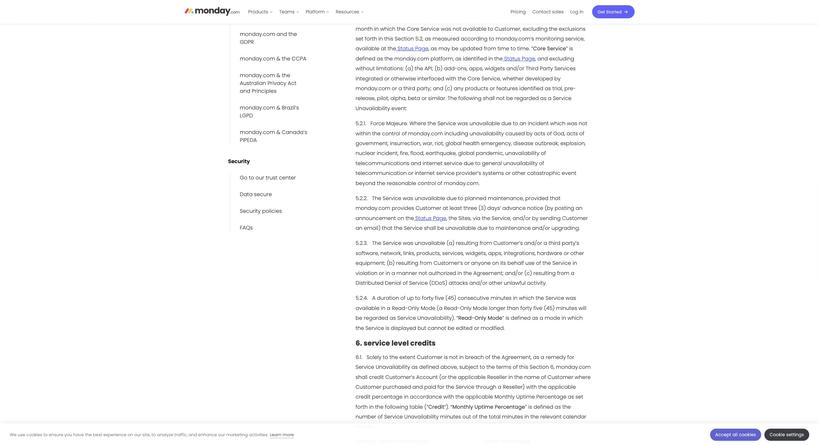 Task type: vqa. For each thing, say whether or not it's contained in the screenshot.
As
yes



Task type: locate. For each thing, give the bounding box(es) containing it.
monday.com inside 5.2.2.   the service was unavailable due to planned maintenance, provided that monday.com provides customer at least three (3) days' advance notice (by posting an announcement on the
[[356, 205, 391, 212]]

our left trust
[[256, 174, 264, 182]]

, for api;
[[536, 55, 537, 62]]

a inside the 5.2.4.   a duration of up to forty five (45) consecutive minutes in which the service was available in a read-only mode (a read-only mode longer than forty five (45) minutes will be regarded as service unavailability). "
[[387, 305, 391, 312]]

0 vertical spatial identified
[[463, 55, 487, 62]]

2 horizontal spatial only
[[475, 315, 487, 322]]

the inside 5.2.2.   the service was unavailable due to planned maintenance, provided that monday.com provides customer at least three (3) days' advance notice (by posting an announcement on the
[[372, 195, 382, 202]]

set inside " is defined as the number of minutes in a given calendar month in which the core service was not available to customer, excluding the exclusions set forth in this section ‎5.2, as measured according to monday.com's monitoring service, available at the
[[356, 35, 364, 43]]

1 acts from the left
[[535, 130, 546, 137]]

1 horizontal spatial an
[[520, 120, 527, 127]]

not inside " is defined as the number of minutes in a given calendar month in which the core service was not available to customer, excluding the exclusions set forth in this section ‎5.2, as measured according to monday.com's monitoring service, available at the
[[453, 25, 462, 33]]

0 vertical spatial page
[[416, 45, 429, 53]]

was inside " is defined as the number of minutes in a given calendar month in which the core service was not available to customer, excluding the exclusions set forth in this section ‎5.2, as measured according to monday.com's monitoring service, available at the
[[441, 25, 452, 33]]

page up third
[[522, 55, 536, 62]]

credit percentage
[[483, 438, 531, 445]]

1 horizontal spatial apps,
[[489, 250, 503, 257]]

activity.
[[528, 280, 547, 287]]

2 horizontal spatial resulting
[[534, 270, 556, 277]]

customer up upgrading.
[[563, 215, 588, 222]]

customer's up purchased
[[386, 374, 415, 381]]

customer's up 'integrations,'
[[494, 240, 523, 247]]

" for " is defined as the number of minutes in a given calendar month in which the core service was not available to customer, excluding the exclusions set forth in this section ‎5.2, as measured according to monday.com's monitoring service, available at the
[[426, 15, 428, 23]]

on down provides
[[398, 215, 404, 222]]

, inside , and excluding without limitations: (a) the api; (b) add-ons, apps, widgets and/or third party services integrated or otherwise interfaced with the core service, whether developed by monday.com or a third party; and (c) any products or features identified as trial, pre- release, pilot, alpha, beta or similar. the following shall not be regarded as a service unavailability event:
[[536, 55, 537, 62]]

products
[[465, 85, 489, 92]]

1 vertical spatial this
[[520, 364, 529, 371]]

an inside the , the sites, via the service, and/or by sending customer an email) that the service shall be unavailable due to maintenance and/or upgrading.
[[356, 225, 363, 232]]

main element
[[245, 0, 635, 24]]

0 horizontal spatial section
[[395, 35, 414, 43]]

minutes
[[502, 15, 523, 23], [491, 295, 512, 302], [557, 305, 578, 312], [441, 413, 462, 421], [503, 413, 524, 421]]

only down consecutive
[[460, 305, 472, 312]]

0 vertical spatial status
[[398, 45, 414, 53]]

0 vertical spatial (45)
[[446, 295, 457, 302]]

, for by
[[447, 215, 448, 222]]

act
[[288, 79, 297, 87]]

which inside " is defined as the number of minutes in a given calendar month in which the core service was not available to customer, excluding the exclusions set forth in this section ‎5.2, as measured according to monday.com's monitoring service, available at the
[[381, 25, 396, 33]]

calendar inside " is defined as the number of minutes in a given calendar month in which the core service was not available to customer, excluding the exclusions set forth in this section ‎5.2, as measured according to monday.com's monitoring service, available at the
[[551, 15, 574, 23]]

least
[[450, 205, 462, 212]]

2 vertical spatial on
[[128, 432, 133, 438]]

(a
[[437, 305, 443, 312]]

number for not
[[473, 15, 494, 23]]

0 vertical spatial third
[[404, 85, 416, 92]]

cookies inside button
[[740, 432, 757, 438]]

number up month.
[[356, 413, 377, 421]]

unavailability
[[470, 130, 504, 137], [506, 150, 540, 157], [504, 160, 538, 167]]

percentage
[[372, 394, 403, 401]]

(c)
[[445, 85, 453, 92], [525, 270, 533, 277]]

release,
[[356, 95, 376, 102]]

the up software,
[[372, 240, 382, 247]]

(b) inside 5.2.3.   the service was unavailable (a) resulting from customer's and/or a third party's software, network, links, products, services, widgets, apps, integrations, hardware or other equipment; (b) resulting from customer's or anyone on its behalf use of the service in violation or in a manner not authorized in the agreement; and/or (c) resulting from a distributed denial of service (ddos) attacks and/or other unlawful activity.
[[387, 260, 395, 267]]

0 horizontal spatial identified
[[463, 55, 487, 62]]

calendar down sales
[[551, 15, 574, 23]]

to up caused
[[513, 120, 519, 127]]

" inside " is defined as the number of minutes in a given calendar month in which the core service was not available to customer, excluding the exclusions set forth in this section ‎5.2, as measured according to monday.com's monitoring service, available at the
[[426, 15, 428, 23]]

solely
[[367, 354, 382, 361]]

acts up explosion,
[[567, 130, 578, 137]]

following inside the 6.1.   solely to the extent customer is not in breach of the agreement, as a remedy for service unavailability as defined above, subject to the terms of this section ‎6, monday.com shall credit customer's account (or the applicable reseller in the name of customer where customer purchased and paid for the service through a reseller) with the applicable credit percentage in accordance with the applicable monthly uptime percentage as set forth in the following table ("
[[385, 404, 408, 411]]

, left sites,
[[447, 215, 448, 222]]

and inside 5.2.1.   force majeure. where the service was unavailable due to an incident which was not within the control of monday.com including unavailability caused by acts of god, acts of government, insurrection, war, riot, global health emergency, disease outbreak, explosion, nuclear incident, fire, flood, earthquake, global pandemic, unavailability of telecommunications and internet service due to general unavailability of telecommunication or internet service provider's systems or other catastrophic event beyond the reasonable control of monday.com.
[[411, 160, 422, 167]]

an up caused
[[520, 120, 527, 127]]

0 vertical spatial section
[[395, 35, 414, 43]]

2 vertical spatial uptime
[[378, 438, 397, 445]]

2 vertical spatial core
[[468, 75, 481, 82]]

defined
[[434, 15, 454, 23], [356, 55, 376, 62], [511, 315, 531, 322], [420, 364, 439, 371], [534, 404, 554, 411]]

0 vertical spatial excluding
[[523, 25, 548, 33]]

which down 5.2.   " service unavailability
[[381, 25, 396, 33]]

" for " is defined as the number of service unavailability minutes out of the total minutes in the relevant calendar month.
[[526, 404, 527, 411]]

0 vertical spatial the
[[448, 95, 457, 102]]

resulting up activity.
[[534, 270, 556, 277]]

0 horizontal spatial on
[[128, 432, 133, 438]]

defined up account
[[420, 364, 439, 371]]

core inside , and excluding without limitations: (a) the api; (b) add-ons, apps, widgets and/or third party services integrated or otherwise interfaced with the core service, whether developed by monday.com or a third party; and (c) any products or features identified as trial, pre- release, pilot, alpha, beta or similar. the following shall not be regarded as a service unavailability event:
[[468, 75, 481, 82]]

links,
[[404, 250, 415, 257]]

0 vertical spatial control
[[382, 130, 401, 137]]

5.2.1.   force majeure. where the service was unavailable due to an incident which was not within the control of monday.com including unavailability caused by acts of god, acts of government, insurrection, war, riot, global health emergency, disease outbreak, explosion, nuclear incident, fire, flood, earthquake, global pandemic, unavailability of telecommunications and internet service due to general unavailability of telecommunication or internet service provider's systems or other catastrophic event beyond the reasonable control of monday.com.
[[356, 120, 588, 187]]

get started
[[598, 9, 622, 15]]

is inside " is defined as the number of service unavailability minutes out of the total minutes in the relevant calendar month.
[[529, 404, 533, 411]]

1 vertical spatial regarded
[[364, 315, 389, 322]]

1 horizontal spatial excluding
[[550, 55, 575, 62]]

1 horizontal spatial resulting
[[456, 240, 479, 247]]

(a) for unavailable
[[447, 240, 455, 247]]

following down products
[[459, 95, 482, 102]]

set down month
[[356, 35, 364, 43]]

pilot,
[[377, 95, 389, 102]]

shall inside , and excluding without limitations: (a) the api; (b) add-ons, apps, widgets and/or third party services integrated or otherwise interfaced with the core service, whether developed by monday.com or a third party; and (c) any products or features identified as trial, pre- release, pilot, alpha, beta or similar. the following shall not be regarded as a service unavailability event:
[[483, 95, 495, 102]]

2 vertical spatial by
[[533, 215, 539, 222]]

" is defined as the number of service unavailability minutes out of the total minutes in the relevant calendar month.
[[356, 404, 587, 431]]

you
[[64, 432, 72, 438]]

1 vertical spatial ,
[[536, 55, 537, 62]]

acts down incident
[[535, 130, 546, 137]]

be down 5.2.4.
[[356, 315, 363, 322]]

due inside the , the sites, via the service, and/or by sending customer an email) that the service shall be unavailable due to maintenance and/or upgrading.
[[478, 225, 488, 232]]

other
[[513, 170, 526, 177], [571, 250, 585, 257], [489, 280, 503, 287]]

not right manner at the bottom
[[419, 270, 428, 277]]

status page for status page link to the middle
[[503, 55, 536, 62]]

defined inside the 6.1.   solely to the extent customer is not in breach of the agreement, as a remedy for service unavailability as defined above, subject to the terms of this section ‎6, monday.com shall credit customer's account (or the applicable reseller in the name of customer where customer purchased and paid for the service through a reseller) with the applicable credit percentage in accordance with the applicable monthly uptime percentage as set forth in the following table ("
[[420, 364, 439, 371]]

or inside " is defined as a mode in which the service is displayed but cannot be edited or modified.
[[474, 325, 480, 332]]

1 horizontal spatial monthly
[[453, 404, 474, 411]]

use inside 5.2.3.   the service was unavailable (a) resulting from customer's and/or a third party's software, network, links, products, services, widgets, apps, integrations, hardware or other equipment; (b) resulting from customer's or anyone on its behalf use of the service in violation or in a manner not authorized in the agreement; and/or (c) resulting from a distributed denial of service (ddos) attacks and/or other unlawful activity.
[[526, 260, 535, 267]]

monday.com up the gdpr
[[240, 30, 275, 38]]

page down ‎5.2,
[[416, 45, 429, 53]]

1 vertical spatial applicable
[[549, 384, 576, 391]]

(a) inside 5.2.3.   the service was unavailable (a) resulting from customer's and/or a third party's software, network, links, products, services, widgets, apps, integrations, hardware or other equipment; (b) resulting from customer's or anyone on its behalf use of the service in violation or in a manner not authorized in the agreement; and/or (c) resulting from a distributed denial of service (ddos) attacks and/or other unlawful activity.
[[447, 240, 455, 247]]

unavailable
[[470, 120, 500, 127], [415, 195, 446, 202], [446, 225, 476, 232], [415, 240, 446, 247]]

resources
[[336, 8, 360, 15]]

dialog
[[0, 424, 820, 446]]

the inside monday.com & the australian privacy act and principles
[[282, 72, 291, 79]]

data secure link
[[230, 190, 275, 200]]

2 horizontal spatial other
[[571, 250, 585, 257]]

enhance
[[198, 432, 217, 438]]

an for customer
[[356, 225, 363, 232]]

2 horizontal spatial on
[[493, 260, 499, 267]]

for
[[568, 354, 575, 361], [438, 384, 445, 391]]

1 horizontal spatial on
[[398, 215, 404, 222]]

1 horizontal spatial core
[[468, 75, 481, 82]]

service down 6.1.
[[356, 364, 375, 371]]

number up according
[[473, 15, 494, 23]]

on
[[398, 215, 404, 222], [493, 260, 499, 267], [128, 432, 133, 438]]

defined up measured
[[434, 15, 454, 23]]

monday.com inside " is defined as the monday.com platform, as identified in the
[[395, 55, 430, 62]]

an right posting
[[576, 205, 583, 212]]

third
[[404, 85, 416, 92], [549, 240, 561, 247]]

1 vertical spatial customer's
[[434, 260, 463, 267]]

use inside dialog
[[18, 432, 25, 438]]

to right solely
[[383, 354, 388, 361]]

" right time.
[[532, 45, 534, 53]]

and/or up whether
[[507, 65, 525, 72]]

remedy
[[546, 354, 566, 361]]

2 vertical spatial customer's
[[386, 374, 415, 381]]

calendar inside " is defined as the number of service unavailability minutes out of the total minutes in the relevant calendar month.
[[563, 413, 587, 421]]

in up denial
[[386, 270, 390, 277]]

internet down 'flood,' at the top right of the page
[[415, 170, 435, 177]]

denial
[[385, 280, 402, 287]]

and/or up 'integrations,'
[[525, 240, 543, 247]]

" for " is defined as a mode in which the service is displayed but cannot be edited or modified.
[[503, 315, 505, 322]]

0 vertical spatial resulting
[[456, 240, 479, 247]]

where
[[575, 374, 591, 381]]

0 horizontal spatial other
[[489, 280, 503, 287]]

& inside monday.com & the australian privacy act and principles
[[277, 72, 281, 79]]

which inside " is defined as a mode in which the service is displayed but cannot be edited or modified.
[[568, 315, 583, 322]]

0 vertical spatial regarded
[[515, 95, 539, 102]]

0 vertical spatial status page link
[[396, 45, 429, 53]]

1 vertical spatial at
[[443, 205, 449, 212]]

service down subject
[[456, 384, 475, 391]]

defined inside " is defined as the number of service unavailability minutes out of the total minutes in the relevant calendar month.
[[534, 404, 554, 411]]

, and excluding without limitations: (a) the api; (b) add-ons, apps, widgets and/or third party services integrated or otherwise interfaced with the core service, whether developed by monday.com or a third party; and (c) any products or features identified as trial, pre- release, pilot, alpha, beta or similar. the following shall not be regarded as a service unavailability event:
[[356, 55, 576, 112]]

for down '(or'
[[438, 384, 445, 391]]

monday.com inside monday.com & brazil's lgpd
[[240, 104, 275, 112]]

0 vertical spatial apps,
[[470, 65, 484, 72]]

by inside , and excluding without limitations: (a) the api; (b) add-ons, apps, widgets and/or third party services integrated or otherwise interfaced with the core service, whether developed by monday.com or a third party; and (c) any products or features identified as trial, pre- release, pilot, alpha, beta or similar. the following shall not be regarded as a service unavailability event:
[[555, 75, 561, 82]]

shall inside the 6.1.   solely to the extent customer is not in breach of the agreement, as a remedy for service unavailability as defined above, subject to the terms of this section ‎6, monday.com shall credit customer's account (or the applicable reseller in the name of customer where customer purchased and paid for the service through a reseller) with the applicable credit percentage in accordance with the applicable monthly uptime percentage as set forth in the following table ("
[[356, 374, 368, 381]]

nuclear
[[356, 150, 376, 157]]

according
[[461, 35, 488, 43]]

any
[[454, 85, 464, 92]]

defined inside " is defined as the number of minutes in a given calendar month in which the core service was not available to customer, excluding the exclusions set forth in this section ‎5.2, as measured according to monday.com's monitoring service, available at the
[[434, 15, 454, 23]]

1 horizontal spatial mode
[[473, 305, 488, 312]]

a inside " is defined as a mode in which the service is displayed but cannot be edited or modified.
[[540, 315, 544, 322]]

have
[[73, 432, 84, 438]]

1 vertical spatial set
[[576, 394, 584, 401]]

credit for credit percentage
[[483, 438, 499, 445]]

at
[[381, 45, 387, 53], [443, 205, 449, 212]]

1 horizontal spatial uptime
[[475, 404, 494, 411]]

with up ").
[[444, 394, 455, 401]]

2 vertical spatial other
[[489, 280, 503, 287]]

monthly down reseller)
[[495, 394, 515, 401]]

‎5.2,
[[416, 35, 424, 43]]

the inside 5.2.3.   the service was unavailable (a) resulting from customer's and/or a third party's software, network, links, products, services, widgets, apps, integrations, hardware or other equipment; (b) resulting from customer's or anyone on its behalf use of the service in violation or in a manner not authorized in the agreement; and/or (c) resulting from a distributed denial of service (ddos) attacks and/or other unlawful activity.
[[372, 240, 382, 247]]

global
[[446, 140, 462, 147], [459, 150, 475, 157]]

0 vertical spatial this
[[385, 35, 394, 43]]

resources link
[[333, 7, 367, 17]]

monday.com up the "announcement"
[[356, 205, 391, 212]]

1 horizontal spatial (b)
[[435, 65, 443, 72]]

control
[[382, 130, 401, 137], [418, 180, 436, 187]]

this down 5.2.   " service unavailability
[[385, 35, 394, 43]]

a
[[530, 15, 534, 23], [399, 85, 402, 92], [548, 95, 552, 102], [544, 240, 548, 247], [392, 270, 395, 277], [571, 270, 575, 277], [387, 305, 391, 312], [540, 315, 544, 322], [541, 354, 545, 361], [498, 384, 502, 391]]

0 vertical spatial use
[[526, 260, 535, 267]]

list
[[245, 0, 367, 24]]

1 horizontal spatial status
[[416, 215, 432, 222]]

telecommunications
[[356, 160, 410, 167]]

(c) up activity.
[[525, 270, 533, 277]]

section inside " is defined as the number of minutes in a given calendar month in which the core service was not available to customer, excluding the exclusions set forth in this section ‎5.2, as measured according to monday.com's monitoring service, available at the
[[395, 35, 414, 43]]

credit down total
[[483, 438, 499, 445]]

widgets,
[[466, 250, 487, 257]]

unavailable up the emergency,
[[470, 120, 500, 127]]

get started button
[[593, 5, 635, 18]]

1 vertical spatial available
[[356, 45, 380, 53]]

service inside " is defined as a mode in which the service is displayed but cannot be edited or modified.
[[366, 325, 384, 332]]

credit
[[429, 404, 445, 411], [483, 438, 499, 445]]

service down hardware
[[553, 260, 572, 267]]

notice
[[528, 205, 544, 212]]

status page link down time.
[[503, 55, 536, 62]]

be down "features" at top right
[[507, 95, 513, 102]]

2 horizontal spatial shall
[[483, 95, 495, 102]]

read- up the edited
[[459, 315, 475, 322]]

of down manner at the bottom
[[403, 280, 408, 287]]

core
[[407, 25, 420, 33], [534, 45, 546, 53], [468, 75, 481, 82]]

service, down widgets
[[482, 75, 502, 82]]

2 vertical spatial ,
[[447, 215, 448, 222]]

2 vertical spatial applicable
[[466, 394, 494, 401]]

0 vertical spatial five
[[435, 295, 444, 302]]

& inside monday.com & canada's pipeda
[[277, 129, 281, 136]]

customer inside the , the sites, via the service, and/or by sending customer an email) that the service shall be unavailable due to maintenance and/or upgrading.
[[563, 215, 588, 222]]

duration
[[377, 295, 399, 302]]

regarded down a on the left of page
[[364, 315, 389, 322]]

following down percentage
[[385, 404, 408, 411]]

list containing products
[[245, 0, 367, 24]]

at inside 5.2.2.   the service was unavailable due to planned maintenance, provided that monday.com provides customer at least three (3) days' advance notice (by posting an announcement on the
[[443, 205, 449, 212]]

2 vertical spatial status
[[416, 215, 432, 222]]

1 horizontal spatial this
[[520, 364, 529, 371]]

" for " is defined as the monday.com platform, as identified in the
[[567, 45, 568, 53]]

support
[[278, 14, 299, 21]]

status for status page link to the middle
[[505, 55, 521, 62]]

be inside " is defined as a mode in which the service is displayed but cannot be edited or modified.
[[448, 325, 455, 332]]

total
[[489, 413, 501, 421]]

and
[[277, 30, 287, 38], [538, 55, 548, 62], [433, 85, 444, 92], [240, 87, 251, 95], [411, 160, 422, 167], [413, 384, 423, 391], [189, 432, 197, 438]]

best
[[93, 432, 102, 438]]

to right up
[[416, 295, 421, 302]]

on inside 5.2.3.   the service was unavailable (a) resulting from customer's and/or a third party's software, network, links, products, services, widgets, apps, integrations, hardware or other equipment; (b) resulting from customer's or anyone on its behalf use of the service in violation or in a manner not authorized in the agreement; and/or (c) resulting from a distributed denial of service (ddos) attacks and/or other unlawful activity.
[[493, 260, 499, 267]]

to up least
[[459, 195, 464, 202]]

event:
[[392, 105, 407, 112]]

0 horizontal spatial use
[[18, 432, 25, 438]]

maintenance,
[[488, 195, 524, 202]]

& left ccpa
[[277, 55, 281, 62]]

regarded
[[515, 95, 539, 102], [364, 315, 389, 322]]

use
[[526, 260, 535, 267], [18, 432, 25, 438]]

monday.com inside monday.com & the australian privacy act and principles
[[240, 72, 275, 79]]

0 horizontal spatial acts
[[535, 130, 546, 137]]

0 vertical spatial forth
[[365, 35, 377, 43]]

" right ").
[[451, 404, 453, 411]]

0 horizontal spatial credit
[[429, 404, 445, 411]]

(45) up the mode
[[544, 305, 555, 312]]

at inside " is defined as the number of minutes in a given calendar month in which the core service was not available to customer, excluding the exclusions set forth in this section ‎5.2, as measured according to monday.com's monitoring service, available at the
[[381, 45, 387, 53]]

sub-processors, subsidiaries & support link
[[230, 5, 312, 23]]

2 vertical spatial unavailability
[[504, 160, 538, 167]]

days'
[[488, 205, 501, 212]]

as inside the 5.2.4.   a duration of up to forty five (45) consecutive minutes in which the service was available in a read-only mode (a read-only mode longer than forty five (45) minutes will be regarded as service unavailability). "
[[390, 315, 396, 322]]

unavailability down release,
[[356, 105, 390, 112]]

principles
[[252, 87, 277, 95]]

0 horizontal spatial set
[[356, 35, 364, 43]]

platform,
[[431, 55, 454, 62]]

in inside " is defined as a mode in which the service is displayed but cannot be edited or modified.
[[562, 315, 567, 322]]

provided
[[526, 195, 549, 202]]

2 vertical spatial resulting
[[534, 270, 556, 277]]

our
[[256, 174, 264, 182], [134, 432, 141, 438], [218, 432, 225, 438]]

unavailable down reasonable
[[415, 195, 446, 202]]

unavailability up ‎5.2,
[[390, 15, 426, 23]]

0 vertical spatial core
[[407, 25, 420, 33]]

0 horizontal spatial (45)
[[446, 295, 457, 302]]

1 horizontal spatial credit
[[483, 438, 499, 445]]

percentage inside the 6.1.   solely to the extent customer is not in breach of the agreement, as a remedy for service unavailability as defined above, subject to the terms of this section ‎6, monday.com shall credit customer's account (or the applicable reseller in the name of customer where customer purchased and paid for the service through a reseller) with the applicable credit percentage in accordance with the applicable monthly uptime percentage as set forth in the following table ("
[[537, 394, 567, 401]]

set inside the 6.1.   solely to the extent customer is not in breach of the agreement, as a remedy for service unavailability as defined above, subject to the terms of this section ‎6, monday.com shall credit customer's account (or the applicable reseller in the name of customer where customer purchased and paid for the service through a reseller) with the applicable credit percentage in accordance with the applicable monthly uptime percentage as set forth in the following table ("
[[576, 394, 584, 401]]

regarded down "features" at top right
[[515, 95, 539, 102]]

& for monday.com & brazil's lgpd
[[277, 104, 281, 112]]

sites,
[[459, 215, 472, 222]]

0 horizontal spatial at
[[381, 45, 387, 53]]

set
[[356, 35, 364, 43], [576, 394, 584, 401]]

and down the support
[[277, 30, 287, 38]]

1 horizontal spatial status page
[[503, 55, 536, 62]]

0 horizontal spatial page
[[416, 45, 429, 53]]

anyone
[[472, 260, 491, 267]]

1 vertical spatial status page link
[[503, 55, 536, 62]]

of inside " is defined as the number of minutes in a given calendar month in which the core service was not available to customer, excluding the exclusions set forth in this section ‎5.2, as measured according to monday.com's monitoring service, available at the
[[495, 15, 500, 23]]

that right email)
[[382, 225, 393, 232]]

0 horizontal spatial this
[[385, 35, 394, 43]]

cannot
[[428, 325, 447, 332]]

1 horizontal spatial control
[[418, 180, 436, 187]]

sales
[[553, 8, 564, 15]]

apps, right ons,
[[470, 65, 484, 72]]

in up than
[[513, 295, 518, 302]]

to inside the 5.2.4.   a duration of up to forty five (45) consecutive minutes in which the service was available in a read-only mode (a read-only mode longer than forty five (45) minutes will be regarded as service unavailability). "
[[416, 295, 421, 302]]

& left brazil's
[[277, 104, 281, 112]]

page for status page link to the middle
[[522, 55, 536, 62]]

products link
[[245, 7, 276, 17]]

not inside 5.2.3.   the service was unavailable (a) resulting from customer's and/or a third party's software, network, links, products, services, widgets, apps, integrations, hardware or other equipment; (b) resulting from customer's or anyone on its behalf use of the service in violation or in a manner not authorized in the agreement; and/or (c) resulting from a distributed denial of service (ddos) attacks and/or other unlawful activity.
[[419, 270, 428, 277]]

0 horizontal spatial following
[[385, 404, 408, 411]]

available up without
[[356, 45, 380, 53]]

applicable down ‎6,
[[549, 384, 576, 391]]

0 horizontal spatial shall
[[356, 374, 368, 381]]

1 horizontal spatial regarded
[[515, 95, 539, 102]]

account
[[417, 374, 438, 381]]

0 horizontal spatial ,
[[429, 45, 430, 53]]

monday.com up where
[[557, 364, 591, 371]]

1 vertical spatial (a)
[[447, 240, 455, 247]]

& inside the sub-processors, subsidiaries & support
[[273, 14, 277, 21]]

unavailability).
[[418, 315, 455, 322]]

equipment;
[[356, 260, 386, 267]]

section up name
[[530, 364, 549, 371]]

not down "features" at top right
[[497, 95, 505, 102]]

this down the agreement,
[[520, 364, 529, 371]]

1 horizontal spatial following
[[459, 95, 482, 102]]

number inside " is defined as the number of minutes in a given calendar month in which the core service was not available to customer, excluding the exclusions set forth in this section ‎5.2, as measured according to monday.com's monitoring service, available at the
[[473, 15, 494, 23]]

1 vertical spatial (b)
[[387, 260, 395, 267]]

or right systems
[[506, 170, 511, 177]]

0 vertical spatial service
[[444, 160, 463, 167]]

we
[[10, 432, 17, 438]]

service
[[444, 160, 463, 167], [437, 170, 455, 177], [364, 338, 390, 349]]

and/or inside , and excluding without limitations: (a) the api; (b) add-ons, apps, widgets and/or third party services integrated or otherwise interfaced with the core service, whether developed by monday.com or a third party; and (c) any products or features identified as trial, pre- release, pilot, alpha, beta or similar. the following shall not be regarded as a service unavailability event:
[[507, 65, 525, 72]]

& for monday.com & canada's pipeda
[[277, 129, 281, 136]]

to left customer,
[[488, 25, 494, 33]]

identified
[[463, 55, 487, 62], [520, 85, 544, 92]]

via
[[473, 215, 481, 222]]

center
[[279, 174, 296, 182]]

service inside , and excluding without limitations: (a) the api; (b) add-ons, apps, widgets and/or third party services integrated or otherwise interfaced with the core service, whether developed by monday.com or a third party; and (c) any products or features identified as trial, pre- release, pilot, alpha, beta or similar. the following shall not be regarded as a service unavailability event:
[[553, 95, 572, 102]]

status page for bottommost status page link
[[414, 215, 447, 222]]

1 vertical spatial forty
[[521, 305, 533, 312]]

monday.com up pipeda on the top of page
[[240, 129, 275, 136]]

not up explosion,
[[579, 120, 588, 127]]

is inside " is defined as the number of minutes in a given calendar month in which the core service was not available to customer, excluding the exclusions set forth in this section ‎5.2, as measured according to monday.com's monitoring service, available at the
[[429, 15, 433, 23]]

that inside 5.2.2.   the service was unavailable due to planned maintenance, provided that monday.com provides customer at least three (3) days' advance notice (by posting an announcement on the
[[550, 195, 561, 202]]

(a) for limitations:
[[406, 65, 414, 72]]

6.1.
[[356, 354, 363, 361]]

third inside 5.2.3.   the service was unavailable (a) resulting from customer's and/or a third party's software, network, links, products, services, widgets, apps, integrations, hardware or other equipment; (b) resulting from customer's or anyone on its behalf use of the service in violation or in a manner not authorized in the agreement; and/or (c) resulting from a distributed denial of service (ddos) attacks and/or other unlawful activity.
[[549, 240, 561, 247]]

defined inside " is defined as a mode in which the service is displayed but cannot be edited or modified.
[[511, 315, 531, 322]]

posting
[[555, 205, 575, 212]]

"
[[426, 15, 428, 23], [567, 45, 568, 53], [503, 315, 505, 322], [526, 404, 527, 411]]

agreement,
[[502, 354, 532, 361]]

1 horizontal spatial shall
[[424, 225, 436, 232]]

monthly inside the 6.1.   solely to the extent customer is not in breach of the agreement, as a remedy for service unavailability as defined above, subject to the terms of this section ‎6, monday.com shall credit customer's account (or the applicable reseller in the name of customer where customer purchased and paid for the service through a reseller) with the applicable credit percentage in accordance with the applicable monthly uptime percentage as set forth in the following table ("
[[495, 394, 515, 401]]

service up the monday.com.
[[437, 170, 455, 177]]

services,
[[443, 250, 465, 257]]

2 horizontal spatial monthly
[[495, 394, 515, 401]]

5.2.2.   the service was unavailable due to planned maintenance, provided that monday.com provides customer at least three (3) days' advance notice (by posting an announcement on the
[[356, 195, 583, 222]]

subsidiaries
[[240, 14, 271, 21]]

1 vertical spatial use
[[18, 432, 25, 438]]

security for security
[[228, 158, 250, 165]]

site,
[[143, 432, 151, 438]]

sub-processors, subsidiaries & support
[[240, 6, 299, 21]]

0 vertical spatial ,
[[429, 45, 430, 53]]

monthly down month.
[[356, 438, 377, 445]]

page for bottommost status page link
[[433, 215, 447, 222]]

6.
[[356, 338, 362, 349]]

month.
[[356, 423, 374, 431]]

only down up
[[408, 305, 420, 312]]

modified.
[[481, 325, 505, 332]]

to inside 5.2.2.   the service was unavailable due to planned maintenance, provided that monday.com provides customer at least three (3) days' advance notice (by posting an announcement on the
[[459, 195, 464, 202]]

was inside 5.2.3.   the service was unavailable (a) resulting from customer's and/or a third party's software, network, links, products, services, widgets, apps, integrations, hardware or other equipment; (b) resulting from customer's or anyone on its behalf use of the service in violation or in a manner not authorized in the agreement; and/or (c) resulting from a distributed denial of service (ddos) attacks and/or other unlawful activity.
[[403, 240, 414, 247]]

acts
[[535, 130, 546, 137], [567, 130, 578, 137]]

1 vertical spatial identified
[[520, 85, 544, 92]]

page left sites,
[[433, 215, 447, 222]]

1 vertical spatial status page
[[414, 215, 447, 222]]

gdpr
[[240, 38, 254, 46]]

accordance
[[410, 394, 442, 401]]

an inside 5.2.1.   force majeure. where the service was unavailable due to an incident which was not within the control of monday.com including unavailability caused by acts of god, acts of government, insurrection, war, riot, global health emergency, disease outbreak, explosion, nuclear incident, fire, flood, earthquake, global pandemic, unavailability of telecommunications and internet service due to general unavailability of telecommunication or internet service provider's systems or other catastrophic event beyond the reasonable control of monday.com.
[[520, 120, 527, 127]]

(b) down network,
[[387, 260, 395, 267]]

a down 'party's' at the bottom right
[[571, 270, 575, 277]]



Task type: describe. For each thing, give the bounding box(es) containing it.
attacks
[[449, 280, 468, 287]]

or up alpha, on the left of page
[[392, 85, 397, 92]]

0 horizontal spatial status
[[398, 45, 414, 53]]

forth inside " is defined as the number of minutes in a given calendar month in which the core service was not available to customer, excluding the exclusions set forth in this section ‎5.2, as measured according to monday.com's monitoring service, available at the
[[365, 35, 377, 43]]

within
[[356, 130, 371, 137]]

pricing
[[511, 8, 526, 15]]

may
[[439, 45, 451, 53]]

credit for credit "). " monthly uptime percentage
[[429, 404, 445, 411]]

1 vertical spatial (45)
[[544, 305, 555, 312]]

2 vertical spatial status page link
[[414, 215, 447, 222]]

service, inside , and excluding without limitations: (a) the api; (b) add-ons, apps, widgets and/or third party services integrated or otherwise interfaced with the core service, whether developed by monday.com or a third party; and (c) any products or features identified as trial, pre- release, pilot, alpha, beta or similar. the following shall not be regarded as a service unavailability event:
[[482, 75, 502, 82]]

ons,
[[458, 65, 468, 72]]

monday.com inside monday.com & canada's pipeda
[[240, 129, 275, 136]]

0 horizontal spatial mode
[[421, 305, 436, 312]]

integrated
[[356, 75, 383, 82]]

third inside , and excluding without limitations: (a) the api; (b) add-ons, apps, widgets and/or third party services integrated or otherwise interfaced with the core service, whether developed by monday.com or a third party; and (c) any products or features identified as trial, pre- release, pilot, alpha, beta or similar. the following shall not be regarded as a service unavailability event:
[[404, 85, 416, 92]]

a inside " is defined as the number of minutes in a given calendar month in which the core service was not available to customer, excluding the exclusions set forth in this section ‎5.2, as measured according to monday.com's monitoring service, available at the
[[530, 15, 534, 23]]

month
[[356, 25, 373, 33]]

is for " is defined as the monday.com platform, as identified in the
[[570, 45, 574, 53]]

security for security policies
[[240, 208, 261, 215]]

& for monday.com & the ccpa
[[277, 55, 281, 62]]

monday.com's
[[496, 35, 535, 43]]

of right name
[[542, 374, 547, 381]]

on inside 5.2.2.   the service was unavailable due to planned maintenance, provided that monday.com provides customer at least three (3) days' advance notice (by posting an announcement on the
[[398, 215, 404, 222]]

2 acts from the left
[[567, 130, 578, 137]]

upgrading.
[[552, 225, 580, 232]]

ensure
[[49, 432, 63, 438]]

and inside the 6.1.   solely to the extent customer is not in breach of the agreement, as a remedy for service unavailability as defined above, subject to the terms of this section ‎6, monday.com shall credit customer's account (or the applicable reseller in the name of customer where customer purchased and paid for the service through a reseller) with the applicable credit percentage in accordance with the applicable monthly uptime percentage as set forth in the following table ("
[[413, 384, 423, 391]]

from down products,
[[420, 260, 433, 267]]

and/or down the sending
[[533, 225, 551, 232]]

extent
[[400, 354, 416, 361]]

available inside the 5.2.4.   a duration of up to forty five (45) consecutive minutes in which the service was available in a read-only mode (a read-only mode longer than forty five (45) minutes will be regarded as service unavailability). "
[[356, 305, 380, 312]]

or down equipment;
[[379, 270, 385, 277]]

monday.com inside the 6.1.   solely to the extent customer is not in breach of the agreement, as a remedy for service unavailability as defined above, subject to the terms of this section ‎6, monday.com shall credit customer's account (or the applicable reseller in the name of customer where customer purchased and paid for the service through a reseller) with the applicable credit percentage in accordance with the applicable monthly uptime percentage as set forth in the following table ("
[[557, 364, 591, 371]]

analyze
[[157, 432, 173, 438]]

but
[[418, 325, 427, 332]]

the inside " is defined as a mode in which the service is displayed but cannot be edited or modified.
[[356, 325, 364, 332]]

0 horizontal spatial resulting
[[397, 260, 419, 267]]

monday.com inside , and excluding without limitations: (a) the api; (b) add-ons, apps, widgets and/or third party services integrated or otherwise interfaced with the core service, whether developed by monday.com or a third party; and (c) any products or features identified as trial, pre- release, pilot, alpha, beta or similar. the following shall not be regarded as a service unavailability event:
[[356, 85, 391, 92]]

of down the agreement,
[[513, 364, 518, 371]]

the for network,
[[372, 240, 382, 247]]

0 vertical spatial credit
[[369, 374, 384, 381]]

unavailable inside the , the sites, via the service, and/or by sending customer an email) that the service shall be unavailable due to maintenance and/or upgrading.
[[446, 225, 476, 232]]

1 horizontal spatial our
[[218, 432, 225, 438]]

disease
[[514, 140, 534, 147]]

0 horizontal spatial for
[[438, 384, 445, 391]]

is for " is defined as a mode in which the service is displayed but cannot be edited or modified.
[[506, 315, 510, 322]]

monday.com logo image
[[185, 4, 240, 18]]

0 horizontal spatial monthly
[[356, 438, 377, 445]]

without
[[356, 65, 375, 72]]

pandemic,
[[476, 150, 504, 157]]

not inside 5.2.1.   force majeure. where the service was unavailable due to an incident which was not within the control of monday.com including unavailability caused by acts of god, acts of government, insurrection, war, riot, global health emergency, disease outbreak, explosion, nuclear incident, fire, flood, earthquake, global pandemic, unavailability of telecommunications and internet service due to general unavailability of telecommunication or internet service provider's systems or other catastrophic event beyond the reasonable control of monday.com.
[[579, 120, 588, 127]]

the inside the 5.2.4.   a duration of up to forty five (45) consecutive minutes in which the service was available in a read-only mode (a read-only mode longer than forty five (45) minutes will be regarded as service unavailability). "
[[536, 295, 545, 302]]

due up provider's
[[464, 160, 474, 167]]

unavailable inside 5.2.1.   force majeure. where the service was unavailable due to an incident which was not within the control of monday.com including unavailability caused by acts of god, acts of government, insurrection, war, riot, global health emergency, disease outbreak, explosion, nuclear incident, fire, flood, earthquake, global pandemic, unavailability of telecommunications and internet service due to general unavailability of telecommunication or internet service provider's systems or other catastrophic event beyond the reasonable control of monday.com.
[[470, 120, 500, 127]]

announcement
[[356, 215, 396, 222]]

cookies for all
[[740, 432, 757, 438]]

subject
[[460, 364, 479, 371]]

customer inside 5.2.2.   the service was unavailable due to planned maintenance, provided that monday.com provides customer at least three (3) days' advance notice (by posting an announcement on the
[[416, 205, 442, 212]]

in right "log"
[[580, 8, 584, 15]]

1 vertical spatial internet
[[415, 170, 435, 177]]

to down breach
[[480, 364, 485, 371]]

2 horizontal spatial mode
[[488, 315, 503, 322]]

dialog containing we use cookies to ensure you have the best experience on our site, to analyze traffic, and enhance our marketing activities.
[[0, 424, 820, 446]]

2 horizontal spatial core
[[534, 45, 546, 53]]

due up caused
[[502, 120, 512, 127]]

was inside the 5.2.4.   a duration of up to forty five (45) consecutive minutes in which the service was available in a read-only mode (a read-only mode longer than forty five (45) minutes will be regarded as service unavailability). "
[[566, 295, 577, 302]]

a left remedy
[[541, 354, 545, 361]]

the for at
[[372, 195, 382, 202]]

monday.com & canada's pipeda link
[[230, 128, 312, 145]]

in inside " is defined as the monday.com platform, as identified in the
[[489, 55, 493, 62]]

level
[[392, 338, 409, 349]]

more
[[283, 432, 294, 438]]

following inside , and excluding without limitations: (a) the api; (b) add-ons, apps, widgets and/or third party services integrated or otherwise interfaced with the core service, whether developed by monday.com or a third party; and (c) any products or features identified as trial, pre- release, pilot, alpha, beta or similar. the following shall not be regarded as a service unavailability event:
[[459, 95, 482, 102]]

a up hardware
[[544, 240, 548, 247]]

where
[[410, 120, 427, 127]]

get
[[598, 9, 606, 15]]

emergency,
[[482, 140, 512, 147]]

("
[[425, 404, 429, 411]]

and inside monday.com & the australian privacy act and principles
[[240, 87, 251, 95]]

from left time
[[484, 45, 497, 53]]

" inside the 5.2.4.   a duration of up to forty five (45) consecutive minutes in which the service was available in a read-only mode (a read-only mode longer than forty five (45) minutes will be regarded as service unavailability). "
[[457, 315, 459, 322]]

in down 'party's' at the bottom right
[[573, 260, 578, 267]]

of down outbreak,
[[541, 150, 547, 157]]

name
[[525, 374, 540, 381]]

apps, inside 5.2.3.   the service was unavailable (a) resulting from customer's and/or a third party's software, network, links, products, services, widgets, apps, integrations, hardware or other equipment; (b) resulting from customer's or anyone on its behalf use of the service in violation or in a manner not authorized in the agreement; and/or (c) resulting from a distributed denial of service (ddos) attacks and/or other unlawful activity.
[[489, 250, 503, 257]]

this inside the 6.1.   solely to the extent customer is not in breach of the agreement, as a remedy for service unavailability as defined above, subject to the terms of this section ‎6, monday.com shall credit customer's account (or the applicable reseller in the name of customer where customer purchased and paid for the service through a reseller) with the applicable credit percentage in accordance with the applicable monthly uptime percentage as set forth in the following table ("
[[520, 364, 529, 371]]

time.
[[518, 45, 530, 53]]

in down the pricing on the top right
[[524, 15, 529, 23]]

unavailability inside the 6.1.   solely to the extent customer is not in breach of the agreement, as a remedy for service unavailability as defined above, subject to the terms of this section ‎6, monday.com shall credit customer's account (or the applicable reseller in the name of customer where customer purchased and paid for the service through a reseller) with the applicable credit percentage in accordance with the applicable monthly uptime percentage as set forth in the following table ("
[[376, 364, 411, 371]]

customer down ‎6,
[[548, 374, 574, 381]]

monday.com inside 5.2.1.   force majeure. where the service was unavailable due to an incident which was not within the control of monday.com including unavailability caused by acts of god, acts of government, insurrection, war, riot, global health emergency, disease outbreak, explosion, nuclear incident, fire, flood, earthquake, global pandemic, unavailability of telecommunications and internet service due to general unavailability of telecommunication or internet service provider's systems or other catastrophic event beyond the reasonable control of monday.com.
[[409, 130, 443, 137]]

0 vertical spatial forty
[[422, 295, 434, 302]]

its
[[501, 260, 506, 267]]

cookie settings button
[[765, 429, 810, 441]]

flood,
[[411, 150, 425, 157]]

service up the displayed
[[398, 315, 416, 322]]

2 vertical spatial service
[[364, 338, 390, 349]]

and/or down advance
[[513, 215, 531, 222]]

customer,
[[495, 25, 522, 33]]

or down limitations:
[[385, 75, 390, 82]]

0 vertical spatial global
[[446, 140, 462, 147]]

monitoring
[[536, 35, 564, 43]]

in down duration
[[381, 305, 386, 312]]

status for bottommost status page link
[[416, 215, 432, 222]]

and up party
[[538, 55, 548, 62]]

which inside the 5.2.4.   a duration of up to forty five (45) consecutive minutes in which the service was available in a read-only mode (a read-only mode longer than forty five (45) minutes will be regarded as service unavailability). "
[[519, 295, 535, 302]]

minutes inside " is defined as the number of minutes in a given calendar month in which the core service was not available to customer, excluding the exclusions set forth in this section ‎5.2, as measured according to monday.com's monitoring service, available at the
[[502, 15, 523, 23]]

is inside the 6.1.   solely to the extent customer is not in breach of the agreement, as a remedy for service unavailability as defined above, subject to the terms of this section ‎6, monday.com shall credit customer's account (or the applicable reseller in the name of customer where customer purchased and paid for the service through a reseller) with the applicable credit percentage in accordance with the applicable monthly uptime percentage as set forth in the following table ("
[[444, 354, 448, 361]]

relevant
[[541, 413, 562, 421]]

that inside the , the sites, via the service, and/or by sending customer an email) that the service shall be unavailable due to maintenance and/or upgrading.
[[382, 225, 393, 232]]

0 vertical spatial available
[[463, 25, 487, 33]]

core inside " is defined as the number of minutes in a given calendar month in which the core service was not available to customer, excluding the exclusions set forth in this section ‎5.2, as measured according to monday.com's monitoring service, available at the
[[407, 25, 420, 33]]

monday.com.
[[444, 180, 480, 187]]

be inside the 5.2.4.   a duration of up to forty five (45) consecutive minutes in which the service was available in a read-only mode (a read-only mode longer than forty five (45) minutes will be regarded as service unavailability). "
[[356, 315, 363, 322]]

or left "features" at top right
[[490, 85, 495, 92]]

1 vertical spatial uptime
[[475, 404, 494, 411]]

minutes up longer
[[491, 295, 512, 302]]

service inside the , the sites, via the service, and/or by sending customer an email) that the service shall be unavailable due to maintenance and/or upgrading.
[[404, 225, 423, 232]]

advance
[[503, 205, 526, 212]]

to left 'ensure'
[[43, 432, 48, 438]]

not inside , and excluding without limitations: (a) the api; (b) add-ons, apps, widgets and/or third party services integrated or otherwise interfaced with the core service, whether developed by monday.com or a third party; and (c) any products or features identified as trial, pre- release, pilot, alpha, beta or similar. the following shall not be regarded as a service unavailability event:
[[497, 95, 505, 102]]

customer's inside the 6.1.   solely to the extent customer is not in breach of the agreement, as a remedy for service unavailability as defined above, subject to the terms of this section ‎6, monday.com shall credit customer's account (or the applicable reseller in the name of customer where customer purchased and paid for the service through a reseller) with the applicable credit percentage in accordance with the applicable monthly uptime percentage as set forth in the following table ("
[[386, 374, 415, 381]]

(c) inside , and excluding without limitations: (a) the api; (b) add-ons, apps, widgets and/or third party services integrated or otherwise interfaced with the core service, whether developed by monday.com or a third party; and (c) any products or features identified as trial, pre- release, pilot, alpha, beta or similar. the following shall not be regarded as a service unavailability event:
[[445, 85, 453, 92]]

5.2.4.
[[356, 295, 368, 302]]

minutes left will
[[557, 305, 578, 312]]

distributed
[[356, 280, 384, 287]]

network,
[[381, 250, 402, 257]]

service inside " is defined as the number of service unavailability minutes out of the total minutes in the relevant calendar month.
[[385, 413, 403, 421]]

service up month
[[370, 15, 389, 23]]

(c) inside 5.2.3.   the service was unavailable (a) resulting from customer's and/or a third party's software, network, links, products, services, widgets, apps, integrations, hardware or other equipment; (b) resulting from customer's or anyone on its behalf use of the service in violation or in a manner not authorized in the agreement; and/or (c) resulting from a distributed denial of service (ddos) attacks and/or other unlawful activity.
[[525, 270, 533, 277]]

we use cookies to ensure you have the best experience on our site, to analyze traffic, and enhance our marketing activities. learn more
[[10, 432, 294, 438]]

customer up percentage
[[356, 384, 382, 391]]

the inside , and excluding without limitations: (a) the api; (b) add-ons, apps, widgets and/or third party services integrated or otherwise interfaced with the core service, whether developed by monday.com or a third party; and (c) any products or features identified as trial, pre- release, pilot, alpha, beta or similar. the following shall not be regarded as a service unavailability event:
[[448, 95, 457, 102]]

0 vertical spatial applicable
[[458, 374, 486, 381]]

unavailable inside 5.2.3.   the service was unavailable (a) resulting from customer's and/or a third party's software, network, links, products, services, widgets, apps, integrations, hardware or other equipment; (b) resulting from customer's or anyone on its behalf use of the service in violation or in a manner not authorized in the agreement; and/or (c) resulting from a distributed denial of service (ddos) attacks and/or other unlawful activity.
[[415, 240, 446, 247]]

reseller
[[488, 374, 507, 381]]

2 horizontal spatial customer's
[[494, 240, 523, 247]]

policies
[[262, 208, 282, 215]]

1 vertical spatial with
[[527, 384, 537, 391]]

or down widgets, in the right of the page
[[465, 260, 470, 267]]

cookie
[[770, 432, 786, 438]]

be inside the , the sites, via the service, and/or by sending customer an email) that the service shall be unavailable due to maintenance and/or upgrading.
[[438, 225, 445, 232]]

5.2.3.
[[356, 240, 368, 247]]

to up provider's
[[476, 160, 481, 167]]

a down the developed
[[548, 95, 552, 102]]

status page , as may be updated from time to time. " core service
[[396, 45, 567, 53]]

log in link
[[568, 7, 587, 17]]

than
[[507, 305, 519, 312]]

cookies for use
[[26, 432, 42, 438]]

by inside the , the sites, via the service, and/or by sending customer an email) that the service shall be unavailable due to maintenance and/or upgrading.
[[533, 215, 539, 222]]

service inside 5.2.2.   the service was unavailable due to planned maintenance, provided that monday.com provides customer at least three (3) days' advance notice (by posting an announcement on the
[[383, 195, 402, 202]]

from up widgets, in the right of the page
[[480, 240, 492, 247]]

to up status page , as may be updated from time to time. " core service
[[489, 35, 495, 43]]

number for month.
[[356, 413, 377, 421]]

to right site,
[[152, 432, 156, 438]]

in down 5.2.   " service unavailability
[[379, 35, 383, 43]]

brazil's
[[282, 104, 299, 112]]

service inside 5.2.1.   force majeure. where the service was unavailable due to an incident which was not within the control of monday.com including unavailability caused by acts of god, acts of government, insurrection, war, riot, global health emergency, disease outbreak, explosion, nuclear incident, fire, flood, earthquake, global pandemic, unavailability of telecommunications and internet service due to general unavailability of telecommunication or internet service provider's systems or other catastrophic event beyond the reasonable control of monday.com.
[[438, 120, 457, 127]]

defined for minutes
[[434, 15, 454, 23]]

measured
[[433, 35, 460, 43]]

0 vertical spatial unavailability
[[470, 130, 504, 137]]

go to our trust center link
[[230, 173, 299, 183]]

was inside 5.2.2.   the service was unavailable due to planned maintenance, provided that monday.com provides customer at least three (3) days' advance notice (by posting an announcement on the
[[403, 195, 414, 202]]

in up subject
[[460, 354, 464, 361]]

forth inside the 6.1.   solely to the extent customer is not in breach of the agreement, as a remedy for service unavailability as defined above, subject to the terms of this section ‎6, monday.com shall credit customer's account (or the applicable reseller in the name of customer where customer purchased and paid for the service through a reseller) with the applicable credit percentage in accordance with the applicable monthly uptime percentage as set forth in the following table ("
[[356, 404, 368, 411]]

the inside dialog
[[85, 432, 92, 438]]

defined for which
[[511, 315, 531, 322]]

service, inside the , the sites, via the service, and/or by sending customer an email) that the service shall be unavailable due to maintenance and/or upgrading.
[[492, 215, 512, 222]]

0 horizontal spatial five
[[435, 295, 444, 302]]

to right time
[[511, 45, 516, 53]]

as inside " is defined as a mode in which the service is displayed but cannot be edited or modified.
[[533, 315, 539, 322]]

minutes right total
[[503, 413, 524, 421]]

minutes down ").
[[441, 413, 462, 421]]

a up alpha, on the left of page
[[399, 85, 402, 92]]

customer down credits
[[417, 354, 443, 361]]

read- down up
[[392, 305, 408, 312]]

a up denial
[[392, 270, 395, 277]]

displayed
[[391, 325, 417, 332]]

in inside " is defined as the number of service unavailability minutes out of the total minutes in the relevant calendar month.
[[525, 413, 530, 421]]

1 vertical spatial global
[[459, 150, 475, 157]]

in up attacks
[[458, 270, 462, 277]]

monday.com down the gdpr
[[240, 55, 275, 62]]

mode
[[545, 315, 561, 322]]

services
[[555, 65, 576, 72]]

behalf
[[508, 260, 524, 267]]

email)
[[364, 225, 381, 232]]

the inside monday.com and the gdpr
[[289, 30, 297, 38]]

in right month
[[375, 25, 379, 33]]

contact
[[533, 8, 551, 15]]

products
[[248, 8, 268, 15]]

learn
[[270, 432, 282, 438]]

of up explosion,
[[580, 130, 585, 137]]

monthly uptime percentage
[[356, 438, 429, 445]]

monday.com and the gdpr
[[240, 30, 297, 46]]

software,
[[356, 250, 379, 257]]

, the sites, via the service, and/or by sending customer an email) that the service shall be unavailable due to maintenance and/or upgrading.
[[356, 215, 588, 232]]

1 horizontal spatial customer's
[[434, 260, 463, 267]]

trust
[[266, 174, 278, 182]]

a down reseller
[[498, 384, 502, 391]]

faqs link
[[230, 223, 256, 233]]

to inside the , the sites, via the service, and/or by sending customer an email) that the service shall be unavailable due to maintenance and/or upgrading.
[[489, 225, 495, 232]]

0 horizontal spatial uptime
[[378, 438, 397, 445]]

6.1.   solely to the extent customer is not in breach of the agreement, as a remedy for service unavailability as defined above, subject to the terms of this section ‎6, monday.com shall credit customer's account (or the applicable reseller in the name of customer where customer purchased and paid for the service through a reseller) with the applicable credit percentage in accordance with the applicable monthly uptime percentage as set forth in the following table ("
[[356, 354, 591, 411]]

service up the mode
[[546, 295, 565, 302]]

0 horizontal spatial only
[[408, 305, 420, 312]]

unavailability inside , and excluding without limitations: (a) the api; (b) add-ons, apps, widgets and/or third party services integrated or otherwise interfaced with the core service, whether developed by monday.com or a third party; and (c) any products or features identified as trial, pre- release, pilot, alpha, beta or similar. the following shall not be regarded as a service unavailability event:
[[356, 105, 390, 112]]

2 vertical spatial with
[[444, 394, 455, 401]]

monday.com inside monday.com and the gdpr
[[240, 30, 275, 38]]

an inside 5.2.2.   the service was unavailable due to planned maintenance, provided that monday.com provides customer at least three (3) days' advance notice (by posting an announcement on the
[[576, 205, 583, 212]]

or up reasonable
[[409, 170, 414, 177]]

& for monday.com & the australian privacy act and principles
[[277, 72, 281, 79]]

an for to
[[520, 120, 527, 127]]

or down party;
[[422, 95, 427, 102]]

" right 5.2. at left
[[368, 15, 370, 23]]

go to our trust center
[[240, 174, 296, 182]]

of left god,
[[547, 130, 552, 137]]

monday.com & the ccpa
[[240, 55, 307, 62]]

defined for service
[[534, 404, 554, 411]]

force
[[371, 120, 385, 127]]

the inside 5.2.2.   the service was unavailable due to planned maintenance, provided that monday.com provides customer at least three (3) days' advance notice (by posting an announcement on the
[[406, 215, 414, 222]]

read- right (a
[[444, 305, 460, 312]]

which inside 5.2.1.   force majeure. where the service was unavailable due to an incident which was not within the control of monday.com including unavailability caused by acts of god, acts of government, insurrection, war, riot, global health emergency, disease outbreak, explosion, nuclear incident, fire, flood, earthquake, global pandemic, unavailability of telecommunications and internet service due to general unavailability of telecommunication or internet service provider's systems or other catastrophic event beyond the reasonable control of monday.com.
[[551, 120, 566, 127]]

be right may at the top of the page
[[452, 45, 459, 53]]

from down hardware
[[558, 270, 570, 277]]

is for " is defined as the number of service unavailability minutes out of the total minutes in the relevant calendar month.
[[529, 404, 533, 411]]

marketing
[[226, 432, 248, 438]]

1 horizontal spatial five
[[534, 305, 543, 312]]

canada's
[[282, 129, 308, 136]]

of down percentage
[[378, 413, 383, 421]]

platform link
[[303, 7, 333, 17]]

activities.
[[249, 432, 269, 438]]

and/or up "unlawful"
[[506, 270, 524, 277]]

identified inside " is defined as the monday.com platform, as identified in the
[[463, 55, 487, 62]]

privacy
[[268, 79, 287, 87]]

(b) inside , and excluding without limitations: (a) the api; (b) add-ons, apps, widgets and/or third party services integrated or otherwise interfaced with the core service, whether developed by monday.com or a third party; and (c) any products or features identified as trial, pre- release, pilot, alpha, beta or similar. the following shall not be regarded as a service unavailability event:
[[435, 65, 443, 72]]

service down manner at the bottom
[[410, 280, 428, 287]]

credit "). " monthly uptime percentage
[[429, 404, 526, 411]]

of inside the 5.2.4.   a duration of up to forty five (45) consecutive minutes in which the service was available in a read-only mode (a read-only mode longer than forty five (45) minutes will be regarded as service unavailability). "
[[401, 295, 406, 302]]

due inside 5.2.2.   the service was unavailable due to planned maintenance, provided that monday.com provides customer at least three (3) days' advance notice (by posting an announcement on the
[[447, 195, 457, 202]]

").
[[445, 404, 450, 411]]

regarded inside the 5.2.4.   a duration of up to forty five (45) consecutive minutes in which the service was available in a read-only mode (a read-only mode longer than forty five (45) minutes will be regarded as service unavailability). "
[[364, 315, 389, 322]]

in down percentage
[[370, 404, 374, 411]]

in down purchased
[[404, 394, 409, 401]]

accept
[[716, 432, 732, 438]]

platform
[[306, 8, 325, 15]]

and up similar.
[[433, 85, 444, 92]]

1 vertical spatial control
[[418, 180, 436, 187]]

experience
[[103, 432, 127, 438]]

0 vertical spatial internet
[[423, 160, 443, 167]]

regarded inside , and excluding without limitations: (a) the api; (b) add-ons, apps, widgets and/or third party services integrated or otherwise interfaced with the core service, whether developed by monday.com or a third party; and (c) any products or features identified as trial, pre- release, pilot, alpha, beta or similar. the following shall not be regarded as a service unavailability event:
[[515, 95, 539, 102]]

service down monitoring
[[548, 45, 567, 53]]

excluding inside " is defined as the number of minutes in a given calendar month in which the core service was not available to customer, excluding the exclusions set forth in this section ‎5.2, as measured according to monday.com's monitoring service, available at the
[[523, 25, 548, 33]]

service up network,
[[383, 240, 402, 247]]

unavailability inside " is defined as the number of service unavailability minutes out of the total minutes in the relevant calendar month.
[[405, 413, 439, 421]]

defined for as
[[356, 55, 376, 62]]

of left the monday.com.
[[438, 180, 443, 187]]

1 vertical spatial other
[[571, 250, 585, 257]]

excluding inside , and excluding without limitations: (a) the api; (b) add-ons, apps, widgets and/or third party services integrated or otherwise interfaced with the core service, whether developed by monday.com or a third party; and (c) any products or features identified as trial, pre- release, pilot, alpha, beta or similar. the following shall not be regarded as a service unavailability event:
[[550, 55, 575, 62]]

security policies link
[[230, 207, 286, 216]]

or down 'party's' at the bottom right
[[564, 250, 570, 257]]

otherwise
[[391, 75, 416, 82]]

1 vertical spatial unavailability
[[506, 150, 540, 157]]

1 horizontal spatial only
[[460, 305, 472, 312]]

1 vertical spatial credit
[[356, 394, 371, 401]]

of up insurrection,
[[402, 130, 407, 137]]

of right the 'out'
[[473, 413, 478, 421]]

is for " is defined as the number of minutes in a given calendar month in which the core service was not available to customer, excluding the exclusions set forth in this section ‎5.2, as measured according to monday.com's monitoring service, available at the
[[429, 15, 433, 23]]

5.2.3.   the service was unavailable (a) resulting from customer's and/or a third party's software, network, links, products, services, widgets, apps, integrations, hardware or other equipment; (b) resulting from customer's or anyone on its behalf use of the service in violation or in a manner not authorized in the agreement; and/or (c) resulting from a distributed denial of service (ddos) attacks and/or other unlawful activity.
[[356, 240, 585, 287]]

teams
[[280, 8, 295, 15]]

1 vertical spatial service
[[437, 170, 455, 177]]

lgpd
[[240, 112, 253, 119]]

and inside dialog
[[189, 432, 197, 438]]

fire,
[[400, 150, 409, 157]]

and/or down agreement;
[[470, 280, 488, 287]]

1 horizontal spatial for
[[568, 354, 575, 361]]

party;
[[417, 85, 432, 92]]

6. service level credits
[[356, 338, 436, 349]]

insurrection,
[[390, 140, 422, 147]]

in up reseller)
[[509, 374, 513, 381]]

our inside "link"
[[256, 174, 264, 182]]

unavailable inside 5.2.2.   the service was unavailable due to planned maintenance, provided that monday.com provides customer at least three (3) days' advance notice (by posting an announcement on the
[[415, 195, 446, 202]]

service inside " is defined as the number of minutes in a given calendar month in which the core service was not available to customer, excluding the exclusions set forth in this section ‎5.2, as measured according to monday.com's monitoring service, available at the
[[421, 25, 440, 33]]

of up catastrophic
[[540, 160, 545, 167]]

of right breach
[[486, 354, 491, 361]]

of down hardware
[[537, 260, 542, 267]]

0 horizontal spatial our
[[134, 432, 141, 438]]



